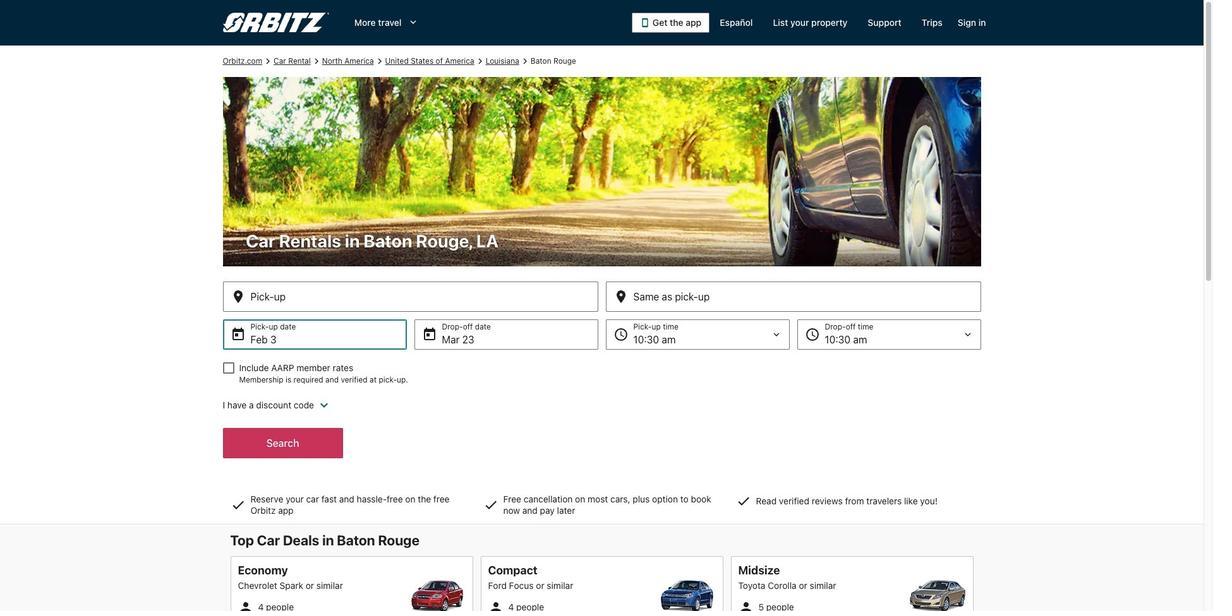Task type: vqa. For each thing, say whether or not it's contained in the screenshot.
Breadcrumbs region
yes



Task type: locate. For each thing, give the bounding box(es) containing it.
1 horizontal spatial small image
[[739, 601, 754, 612]]

1 horizontal spatial directional image
[[374, 56, 385, 67]]

1 directional image from the left
[[311, 56, 322, 67]]

download the app button image
[[640, 18, 650, 28]]

small image
[[238, 601, 253, 612], [739, 601, 754, 612]]

directional image
[[311, 56, 322, 67], [475, 56, 486, 67]]

chevrolet spark image
[[409, 581, 466, 612]]

1 horizontal spatial directional image
[[475, 56, 486, 67]]

2 horizontal spatial directional image
[[520, 56, 531, 67]]

main content
[[0, 46, 1204, 612]]

1 directional image from the left
[[262, 56, 274, 67]]

2 directional image from the left
[[374, 56, 385, 67]]

small image for toyota corolla image
[[739, 601, 754, 612]]

0 horizontal spatial small image
[[238, 601, 253, 612]]

ford focus image
[[659, 581, 716, 612]]

toyota corolla image
[[909, 581, 966, 612]]

2 small image from the left
[[739, 601, 754, 612]]

0 horizontal spatial directional image
[[311, 56, 322, 67]]

0 horizontal spatial directional image
[[262, 56, 274, 67]]

small image
[[488, 601, 504, 612]]

1 small image from the left
[[238, 601, 253, 612]]

3 directional image from the left
[[520, 56, 531, 67]]

directional image
[[262, 56, 274, 67], [374, 56, 385, 67], [520, 56, 531, 67]]



Task type: describe. For each thing, give the bounding box(es) containing it.
breadcrumbs region
[[0, 46, 1204, 525]]

small image for chevrolet spark image
[[238, 601, 253, 612]]

2 directional image from the left
[[475, 56, 486, 67]]

orbitz logo image
[[223, 13, 329, 33]]



